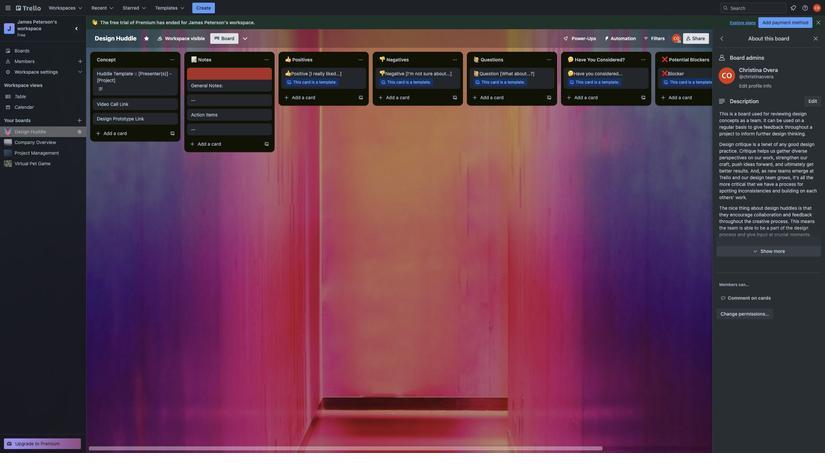 Task type: vqa. For each thing, say whether or not it's contained in the screenshot.
it's
yes



Task type: describe. For each thing, give the bounding box(es) containing it.
📝
[[191, 57, 197, 62]]

1 vertical spatial design huddle
[[15, 129, 46, 134]]

a down 👎negative in the top of the page
[[396, 95, 399, 100]]

a down ❌blocker link
[[693, 80, 695, 85]]

members for members
[[15, 58, 35, 64]]

more for show
[[775, 248, 786, 254]]

comment
[[729, 295, 751, 301]]

add a card button for questions
[[470, 92, 544, 103]]

is down 🤔have you considered...
[[595, 80, 598, 85]]

add for 📝 notes
[[198, 141, 207, 147]]

design inside "about how we do design huddles at trello, then try one yourself!"
[[782, 248, 796, 254]]

design critique is a tenet of any good design practice. critique helps us gather diverse perspectives on our work, strengthen our craft, push ideas forward, and ultimately get better results. and, as new teams emerge at trello and our design team grows, it's all the more critical that we have a process for spotting inconsistencies and building on each others' work.
[[720, 141, 818, 200]]

ideas
[[744, 161, 756, 167]]

sure
[[424, 71, 433, 76]]

1 horizontal spatial our
[[755, 155, 762, 160]]

[what
[[500, 71, 513, 76]]

link for design prototype link
[[135, 116, 144, 121]]

explore
[[731, 20, 745, 25]]

👋
[[92, 20, 98, 25]]

building
[[782, 188, 799, 194]]

critique
[[736, 141, 752, 147]]

👎
[[380, 57, 386, 62]]

design up "collaboration"
[[765, 205, 780, 211]]

trello,
[[725, 255, 738, 260]]

link for video call link
[[120, 101, 129, 107]]

throughout inside this is a board used for reviewing design concepts as a team. it can be used on a regular basis to give feedback throughout a project to inform further design thinking.
[[786, 124, 809, 130]]

your boards with 4 items element
[[4, 117, 67, 124]]

design inside design critique is a tenet of any good design practice. critique helps us gather diverse perspectives on our work, strengthen our craft, push ideas forward, and ultimately get better results. and, as new teams emerge at trello and our design team grows, it's all the more critical that we have a process for spotting inconsistencies and building on each others' work.
[[720, 141, 735, 147]]

a up thinking.
[[802, 117, 805, 123]]

a right have
[[776, 181, 779, 187]]

at inside the nice thing about design huddles is that they encourage collaboration and feedback throughout the creative process. this means the team is able to be a part of the design process and give input at crucial moments.
[[770, 232, 774, 237]]

potential
[[670, 57, 690, 62]]

video
[[97, 101, 109, 107]]

1 vertical spatial christina overa (christinaovera) image
[[719, 67, 736, 84]]

star or unstar board image
[[144, 36, 149, 41]]

add a card for positives
[[292, 95, 316, 100]]

a down really at the left top of page
[[316, 80, 318, 85]]

project
[[720, 131, 735, 136]]

show more
[[761, 248, 786, 254]]

search image
[[724, 5, 729, 11]]

explore plans
[[731, 20, 757, 25]]

0 vertical spatial christina overa (christinaovera) image
[[672, 34, 682, 43]]

Board name text field
[[92, 33, 140, 44]]

edit button
[[805, 96, 822, 107]]

on left each
[[801, 188, 806, 194]]

add a card down design prototype link
[[104, 130, 127, 136]]

starred button
[[119, 3, 150, 13]]

of inside the nice thing about design huddles is that they encourage collaboration and feedback throughout the creative process. this means the team is able to be a part of the design process and give input at crucial moments.
[[781, 225, 785, 231]]

workspace navigation collapse icon image
[[72, 24, 82, 33]]

add a card button down ❌blocker link
[[659, 92, 733, 103]]

virtual pet game link
[[15, 160, 82, 167]]

collaboration
[[755, 212, 782, 217]]

workspace visible button
[[153, 33, 209, 44]]

more inside design critique is a tenet of any good design practice. critique helps us gather diverse perspectives on our work, strengthen our craft, push ideas forward, and ultimately get better results. and, as new teams emerge at trello and our design team grows, it's all the more critical that we have a process for spotting inconsistencies and building on each others' work.
[[720, 181, 731, 187]]

get
[[807, 161, 814, 167]]

design inside text box
[[95, 35, 115, 42]]

board for board admins
[[731, 55, 745, 61]]

design down and,
[[751, 175, 765, 180]]

1 vertical spatial sm image
[[721, 295, 729, 301]]

👍 Positives text field
[[281, 54, 354, 65]]

customize views image
[[242, 35, 249, 42]]

edit for edit
[[809, 98, 818, 104]]

your
[[4, 117, 14, 123]]

this card is a template. for [i'm
[[388, 80, 431, 85]]

general notes: link
[[191, 82, 268, 89]]

christina overa @christinaovera
[[740, 67, 779, 79]]

feedback inside the nice thing about design huddles is that they encourage collaboration and feedback throughout the creative process. this means the team is able to be a part of the design process and give input at crucial moments.
[[793, 212, 813, 217]]

one
[[758, 255, 766, 260]]

2 horizontal spatial our
[[801, 155, 808, 160]]

create from template… image for notes
[[264, 141, 270, 147]]

on left cards
[[752, 295, 758, 301]]

a left team.
[[747, 117, 750, 123]]

and up teams
[[776, 161, 784, 167]]

method
[[793, 20, 809, 25]]

j
[[7, 25, 11, 32]]

project management
[[15, 150, 59, 156]]

to up inform
[[749, 124, 753, 130]]

add a card for negatives
[[386, 95, 410, 100]]

0 horizontal spatial our
[[742, 175, 749, 180]]

design down the edit button at the top of page
[[793, 111, 807, 117]]

design up the any
[[773, 131, 787, 136]]

is inside this is a board used for reviewing design concepts as a team. it can be used on a regular basis to give feedback throughout a project to inform further design thinking.
[[730, 111, 734, 117]]

calendar
[[15, 104, 34, 110]]

any
[[780, 141, 787, 147]]

is up means
[[799, 205, 803, 211]]

feedback inside this is a board used for reviewing design concepts as a team. it can be used on a regular basis to give feedback throughout a project to inform further design thinking.
[[764, 124, 784, 130]]

📝 notes
[[191, 57, 212, 62]]

is inside design critique is a tenet of any good design practice. critique helps us gather diverse perspectives on our work, strengthen our craft, push ideas forward, and ultimately get better results. and, as new teams emerge at trello and our design team grows, it's all the more critical that we have a process for spotting inconsistencies and building on each others' work.
[[753, 141, 757, 147]]

2 vertical spatial huddle
[[31, 129, 46, 134]]

premium inside 'link'
[[41, 441, 60, 446]]

notes:
[[209, 83, 223, 88]]

for inside design critique is a tenet of any good design practice. critique helps us gather diverse perspectives on our work, strengthen our craft, push ideas forward, and ultimately get better results. and, as new teams emerge at trello and our design team grows, it's all the more critical that we have a process for spotting inconsistencies and building on each others' work.
[[798, 181, 804, 187]]

how
[[758, 248, 767, 254]]

read
[[720, 248, 731, 254]]

a inside the nice thing about design huddles is that they encourage collaboration and feedback throughout the creative process. this means the team is able to be a part of the design process and give input at crucial moments.
[[767, 225, 770, 231]]

❌
[[663, 57, 668, 62]]

wave image
[[92, 20, 98, 26]]

this for 🙋question [what about...?]
[[482, 80, 490, 85]]

inform
[[742, 131, 756, 136]]

for inside banner
[[181, 20, 187, 25]]

🤔have
[[568, 71, 585, 76]]

boards
[[15, 117, 31, 123]]

👎 Negatives text field
[[376, 54, 449, 65]]

👎negative [i'm not sure about...] link
[[380, 70, 457, 77]]

is left able at the right
[[740, 225, 744, 231]]

is down 🙋question [what about...?]
[[500, 80, 504, 85]]

a down you
[[585, 95, 587, 100]]

huddles for and
[[781, 205, 798, 211]]

sm image inside 'automation' button
[[602, 33, 611, 42]]

0 vertical spatial used
[[752, 111, 763, 117]]

starred icon image
[[77, 129, 82, 134]]

👍
[[285, 57, 291, 62]]

team inside the nice thing about design huddles is that they encourage collaboration and feedback throughout the creative process. this means the team is able to be a part of the design process and give input at crucial moments.
[[728, 225, 739, 231]]

notes
[[198, 57, 212, 62]]

we inside design critique is a tenet of any good design practice. critique helps us gather diverse perspectives on our work, strengthen our craft, push ideas forward, and ultimately get better results. and, as new teams emerge at trello and our design team grows, it's all the more critical that we have a process for spotting inconsistencies and building on each others' work.
[[757, 181, 763, 187]]

process inside design critique is a tenet of any good design practice. critique helps us gather diverse perspectives on our work, strengthen our craft, push ideas forward, and ultimately get better results. and, as new teams emerge at trello and our design team grows, it's all the more critical that we have a process for spotting inconsistencies and building on each others' work.
[[780, 181, 797, 187]]

thing
[[740, 205, 750, 211]]

and up critical
[[733, 175, 741, 180]]

template. for considered...
[[602, 80, 620, 85]]

1 horizontal spatial workspace
[[230, 20, 254, 25]]

overa
[[764, 67, 779, 73]]

the down 'they'
[[720, 225, 727, 231]]

is down [i'm
[[406, 80, 409, 85]]

on up ideas
[[749, 155, 754, 160]]

huddle inside text box
[[116, 35, 137, 42]]

encourage
[[731, 212, 753, 217]]

create from template… image for have
[[641, 95, 647, 100]]

this inside this is a board used for reviewing design concepts as a team. it can be used on a regular basis to give feedback throughout a project to inform further design thinking.
[[720, 111, 729, 117]]

the inside banner
[[100, 20, 109, 25]]

this card is a template. for [what
[[482, 80, 526, 85]]

this for 👍positive [i really liked...]
[[293, 80, 301, 85]]

Search field
[[729, 3, 787, 13]]

1 horizontal spatial peterson's
[[204, 20, 228, 25]]

virtual pet game
[[15, 161, 51, 166]]

and up process.
[[784, 212, 792, 217]]

a up concepts
[[735, 111, 738, 117]]

[project]
[[97, 77, 116, 83]]

a down 🙋question
[[491, 95, 493, 100]]

better
[[720, 168, 733, 174]]

is down 👍positive [i really liked...]
[[312, 80, 315, 85]]

video call link link
[[97, 101, 174, 108]]

1 -- from the top
[[191, 97, 195, 103]]

primary element
[[0, 0, 826, 16]]

action items
[[191, 112, 218, 117]]

a down 🙋question [what about...?]
[[505, 80, 507, 85]]

edit profile info link
[[740, 83, 772, 89]]

🙋question [what about...?]
[[474, 71, 535, 76]]

as inside design critique is a tenet of any good design practice. critique helps us gather diverse perspectives on our work, strengthen our craft, push ideas forward, and ultimately get better results. and, as new teams emerge at trello and our design team grows, it's all the more critical that we have a process for spotting inconsistencies and building on each others' work.
[[762, 168, 767, 174]]

about...]
[[434, 71, 452, 76]]

you
[[586, 71, 594, 76]]

yourself!
[[767, 255, 785, 260]]

add board image
[[77, 118, 82, 123]]

the inside design critique is a tenet of any good design practice. critique helps us gather diverse perspectives on our work, strengthen our craft, push ideas forward, and ultimately get better results. and, as new teams emerge at trello and our design team grows, it's all the more critical that we have a process for spotting inconsistencies and building on each others' work.
[[807, 175, 814, 180]]

video call link
[[97, 101, 129, 107]]

design up diverse on the right top
[[801, 141, 815, 147]]

and down have
[[773, 188, 781, 194]]

comment on cards
[[729, 295, 772, 301]]

the inside the nice thing about design huddles is that they encourage collaboration and feedback throughout the creative process. this means the team is able to be a part of the design process and give input at crucial moments.
[[720, 205, 728, 211]]

free
[[17, 33, 26, 38]]

james inside banner
[[189, 20, 203, 25]]

a up 'helps'
[[758, 141, 761, 147]]

overview
[[36, 139, 56, 145]]

upgrade to premium
[[15, 441, 60, 446]]

diverse
[[793, 148, 808, 154]]

not
[[415, 71, 422, 76]]

open information menu image
[[803, 5, 809, 11]]

[i'm
[[406, 71, 414, 76]]

1 vertical spatial used
[[784, 117, 794, 123]]

settings
[[40, 69, 58, 75]]

of inside design critique is a tenet of any good design practice. critique helps us gather diverse perspectives on our work, strengthen our craft, push ideas forward, and ultimately get better results. and, as new teams emerge at trello and our design team grows, it's all the more critical that we have a process for spotting inconsistencies and building on each others' work.
[[774, 141, 779, 147]]

as inside this is a board used for reviewing design concepts as a team. it can be used on a regular basis to give feedback throughout a project to inform further design thinking.
[[741, 117, 746, 123]]

give inside the nice thing about design huddles is that they encourage collaboration and feedback throughout the creative process. this means the team is able to be a part of the design process and give input at crucial moments.
[[747, 232, 756, 237]]

add for 👍 positives
[[292, 95, 301, 100]]

add a card down ❌blocker
[[669, 95, 693, 100]]

about inside "about how we do design huddles at trello, then try one yourself!"
[[744, 248, 757, 254]]

add down ❌blocker
[[669, 95, 678, 100]]

create from template… image for 👍positive [i really liked...]
[[358, 95, 364, 100]]

each
[[807, 188, 818, 194]]

::
[[135, 71, 137, 76]]

design up moments.
[[795, 225, 809, 231]]

strengthen
[[777, 155, 800, 160]]

items
[[206, 112, 218, 117]]

helps
[[758, 148, 770, 154]]

add a card button for have
[[564, 92, 639, 103]]

design prototype link
[[97, 116, 144, 121]]

the up able at the right
[[745, 218, 752, 224]]

add a card for have
[[575, 95, 598, 100]]

critical
[[732, 181, 746, 187]]

1 horizontal spatial premium
[[136, 20, 156, 25]]

a down items
[[208, 141, 210, 147]]

company
[[15, 139, 35, 145]]

nice
[[729, 205, 738, 211]]

create from template… image for negatives
[[453, 95, 458, 100]]

admins
[[747, 55, 765, 61]]

peterson's inside james peterson's workspace free
[[33, 19, 57, 25]]

🙋question [what about...?] link
[[474, 70, 551, 77]]

action
[[191, 112, 205, 117]]

🙋question
[[474, 71, 499, 76]]

part
[[771, 225, 780, 231]]

show
[[761, 248, 773, 254]]

design huddle inside text box
[[95, 35, 137, 42]]

a down 🤔have you considered...
[[599, 80, 601, 85]]

further
[[757, 131, 772, 136]]



Task type: locate. For each thing, give the bounding box(es) containing it.
christina overa (christinaovera) image
[[814, 4, 822, 12]]

0 horizontal spatial sm image
[[602, 33, 611, 42]]

design huddle up company overview
[[15, 129, 46, 134]]

1 vertical spatial huddle
[[97, 71, 112, 76]]

the up 'they'
[[720, 205, 728, 211]]

upgrade to premium link
[[4, 438, 81, 449]]

0 horizontal spatial the
[[100, 20, 109, 25]]

1 vertical spatial -- link
[[191, 126, 268, 133]]

0 horizontal spatial throughout
[[720, 218, 744, 224]]

action items link
[[191, 112, 268, 118]]

1 vertical spatial give
[[747, 232, 756, 237]]

workspace views
[[4, 82, 43, 88]]

template. for about...?]
[[508, 80, 526, 85]]

a down ❌blocker
[[679, 95, 682, 100]]

0 vertical spatial workspace
[[230, 20, 254, 25]]

create from template… image for 🙋question [what about...?]
[[547, 95, 552, 100]]

as down forward,
[[762, 168, 767, 174]]

0 vertical spatial as
[[741, 117, 746, 123]]

power-ups
[[572, 36, 597, 41]]

5 template. from the left
[[696, 80, 714, 85]]

2 vertical spatial at
[[720, 255, 724, 260]]

process up building
[[780, 181, 797, 187]]

1 vertical spatial of
[[774, 141, 779, 147]]

the up crucial
[[787, 225, 794, 231]]

table link
[[15, 93, 82, 100]]

1 horizontal spatial as
[[762, 168, 767, 174]]

profile
[[749, 83, 763, 89]]

teams
[[779, 168, 792, 174]]

1 horizontal spatial design huddle
[[95, 35, 137, 42]]

christina overa (christinaovera) image left christina
[[719, 67, 736, 84]]

template. down 👍positive [i really liked...] link
[[319, 80, 337, 85]]

board down description
[[739, 111, 751, 117]]

feedback up means
[[793, 212, 813, 217]]

regular
[[720, 124, 735, 130]]

this card is a template. for you
[[576, 80, 620, 85]]

christina overa link
[[740, 67, 779, 73]]

members left can…
[[720, 282, 738, 287]]

0 notifications image
[[790, 4, 798, 12]]

workspace for workspace visible
[[165, 36, 190, 41]]

0 vertical spatial for
[[181, 20, 187, 25]]

plans
[[746, 20, 757, 25]]

3 template. from the left
[[508, 80, 526, 85]]

1 horizontal spatial feedback
[[793, 212, 813, 217]]

2 -- link from the top
[[191, 126, 268, 133]]

this down 🤔have at the top of the page
[[576, 80, 584, 85]]

blockers
[[691, 57, 710, 62]]

2 create from template… image from the left
[[547, 95, 552, 100]]

members
[[15, 58, 35, 64], [720, 282, 738, 287]]

1 vertical spatial be
[[761, 225, 766, 231]]

trial
[[120, 20, 129, 25]]

banner
[[86, 16, 826, 29]]

of right trial on the top left
[[130, 20, 135, 25]]

workspace up free
[[17, 26, 41, 31]]

grows,
[[778, 175, 792, 180]]

workspaces button
[[45, 3, 86, 13]]

workspace settings
[[15, 69, 58, 75]]

1 horizontal spatial team
[[766, 175, 777, 180]]

0 vertical spatial the
[[100, 20, 109, 25]]

0 horizontal spatial team
[[728, 225, 739, 231]]

table
[[15, 94, 26, 99]]

1 vertical spatial about
[[744, 248, 757, 254]]

at down read
[[720, 255, 724, 260]]

0 vertical spatial sm image
[[602, 33, 611, 42]]

huddles for yourself!
[[798, 248, 815, 254]]

0 vertical spatial team
[[766, 175, 777, 180]]

2 vertical spatial workspace
[[4, 82, 29, 88]]

template. for not
[[414, 80, 431, 85]]

workspace inside popup button
[[15, 69, 39, 75]]

1 this card is a template. from the left
[[293, 80, 337, 85]]

is up critique
[[753, 141, 757, 147]]

huddles inside the nice thing about design huddles is that they encourage collaboration and feedback throughout the creative process. this means the team is able to be a part of the design process and give input at crucial moments.
[[781, 205, 798, 211]]

push
[[733, 161, 743, 167]]

1 vertical spatial --
[[191, 126, 195, 132]]

more
[[720, 181, 731, 187], [732, 248, 743, 254], [775, 248, 786, 254]]

0 vertical spatial we
[[757, 181, 763, 187]]

team down new
[[766, 175, 777, 180]]

others'
[[720, 195, 735, 200]]

be down reviewing
[[777, 117, 783, 123]]

0 vertical spatial design huddle
[[95, 35, 137, 42]]

1 vertical spatial workspace
[[17, 26, 41, 31]]

1 horizontal spatial more
[[732, 248, 743, 254]]

0 horizontal spatial members
[[15, 58, 35, 64]]

- inside huddle template :: [presenter(s)] - [project]
[[170, 71, 172, 76]]

add down 👍positive
[[292, 95, 301, 100]]

1 vertical spatial board
[[739, 111, 751, 117]]

template. down considered... at the right top of page
[[602, 80, 620, 85]]

add a card down you
[[575, 95, 598, 100]]

workspace inside james peterson's workspace free
[[17, 26, 41, 31]]

to right upgrade
[[35, 441, 39, 446]]

4 template. from the left
[[602, 80, 620, 85]]

to down basis
[[736, 131, 741, 136]]

add payment method button
[[759, 17, 813, 28]]

template. for really
[[319, 80, 337, 85]]

0 vertical spatial process
[[780, 181, 797, 187]]

0 vertical spatial at
[[810, 168, 815, 174]]

huddles inside "about how we do design huddles at trello, then try one yourself!"
[[798, 248, 815, 254]]

0 vertical spatial of
[[130, 20, 135, 25]]

about
[[749, 36, 764, 41]]

0 horizontal spatial huddle
[[31, 129, 46, 134]]

1 horizontal spatial we
[[768, 248, 774, 254]]

board link
[[210, 33, 239, 44]]

1 horizontal spatial edit
[[809, 98, 818, 104]]

workspace inside button
[[165, 36, 190, 41]]

template. down not
[[414, 80, 431, 85]]

edit for edit profile info
[[740, 83, 748, 89]]

-- up the action at the top left of the page
[[191, 97, 195, 103]]

4 this card is a template. from the left
[[576, 80, 620, 85]]

🤔have you considered... link
[[568, 70, 645, 77]]

this up concepts
[[720, 111, 729, 117]]

-- link
[[191, 97, 268, 104], [191, 126, 268, 133]]

throughout up thinking.
[[786, 124, 809, 130]]

can
[[768, 117, 776, 123]]

🤔 Have You Considered? text field
[[564, 54, 637, 65]]

board right this in the right top of the page
[[776, 36, 790, 41]]

1 vertical spatial members
[[720, 282, 738, 287]]

0 horizontal spatial more
[[720, 181, 731, 187]]

peterson's up board link
[[204, 20, 228, 25]]

team.
[[751, 117, 763, 123]]

0 vertical spatial --
[[191, 97, 195, 103]]

at inside "about how we do design huddles at trello, then try one yourself!"
[[720, 255, 724, 260]]

be inside the nice thing about design huddles is that they encourage collaboration and feedback throughout the creative process. this means the team is able to be a part of the design process and give input at crucial moments.
[[761, 225, 766, 231]]

0 horizontal spatial link
[[120, 101, 129, 107]]

design down video
[[97, 116, 112, 121]]

add a card button down design prototype link link
[[93, 128, 167, 139]]

2 horizontal spatial more
[[775, 248, 786, 254]]

1 vertical spatial link
[[135, 116, 144, 121]]

premium right upgrade
[[41, 441, 60, 446]]

1 horizontal spatial board
[[776, 36, 790, 41]]

1 vertical spatial team
[[728, 225, 739, 231]]

1 horizontal spatial of
[[774, 141, 779, 147]]

0 horizontal spatial peterson's
[[33, 19, 57, 25]]

🙋 Questions text field
[[470, 54, 543, 65]]

share
[[693, 36, 706, 41]]

this inside the nice thing about design huddles is that they encourage collaboration and feedback throughout the creative process. this means the team is able to be a part of the design process and give input at crucial moments.
[[791, 218, 800, 224]]

huddles
[[781, 205, 798, 211], [798, 248, 815, 254]]

1 vertical spatial for
[[764, 111, 770, 117]]

design up practice.
[[720, 141, 735, 147]]

design prototype link link
[[97, 116, 174, 122]]

feedback down can
[[764, 124, 784, 130]]

then
[[740, 255, 749, 260]]

change
[[721, 311, 738, 317]]

0 horizontal spatial premium
[[41, 441, 60, 446]]

👍positive [i really liked...]
[[285, 71, 342, 76]]

more up "trello,"
[[732, 248, 743, 254]]

the right all
[[807, 175, 814, 180]]

feedback
[[764, 124, 784, 130], [793, 212, 813, 217]]

moments.
[[791, 232, 812, 237]]

about up "collaboration"
[[752, 205, 764, 211]]

🤔 have you considered?
[[568, 57, 625, 62]]

to inside 'link'
[[35, 441, 39, 446]]

that up means
[[804, 205, 812, 211]]

huddles up process.
[[781, 205, 798, 211]]

read more link
[[720, 248, 743, 254]]

this for 🤔have you considered...
[[576, 80, 584, 85]]

board for board
[[222, 36, 235, 41]]

for inside this is a board used for reviewing design concepts as a team. it can be used on a regular basis to give feedback throughout a project to inform further design thinking.
[[764, 111, 770, 117]]

add a card button for positives
[[281, 92, 356, 103]]

1 horizontal spatial members
[[720, 282, 738, 287]]

1 horizontal spatial christina overa (christinaovera) image
[[719, 67, 736, 84]]

do
[[775, 248, 781, 254]]

0 vertical spatial premium
[[136, 20, 156, 25]]

0 vertical spatial that
[[748, 181, 756, 187]]

prototype
[[113, 116, 134, 121]]

to inside the nice thing about design huddles is that they encourage collaboration and feedback throughout the creative process. this means the team is able to be a part of the design process and give input at crucial moments.
[[755, 225, 759, 231]]

0 horizontal spatial create from template… image
[[358, 95, 364, 100]]

this for ❌blocker
[[670, 80, 678, 85]]

1 horizontal spatial link
[[135, 116, 144, 121]]

throughout down 'they'
[[720, 218, 744, 224]]

add for 🤔 have you considered?
[[575, 95, 584, 100]]

❌ Potential Blockers text field
[[659, 54, 732, 65]]

0 vertical spatial -- link
[[191, 97, 268, 104]]

change permissions… link
[[717, 309, 774, 319]]

general notes:
[[191, 83, 223, 88]]

board inside this is a board used for reviewing design concepts as a team. it can be used on a regular basis to give feedback throughout a project to inform further design thinking.
[[739, 111, 751, 117]]

sm image
[[602, 33, 611, 42], [721, 295, 729, 301]]

read more
[[720, 248, 743, 254]]

workspace for workspace views
[[4, 82, 29, 88]]

1 horizontal spatial james
[[189, 20, 203, 25]]

team inside design critique is a tenet of any good design practice. critique helps us gather diverse perspectives on our work, strengthen our craft, push ideas forward, and ultimately get better results. and, as new teams emerge at trello and our design team grows, it's all the more critical that we have a process for spotting inconsistencies and building on each others' work.
[[766, 175, 777, 180]]

0 horizontal spatial board
[[739, 111, 751, 117]]

we inside "about how we do design huddles at trello, then try one yourself!"
[[768, 248, 774, 254]]

share button
[[684, 33, 710, 44]]

Concept text field
[[93, 54, 166, 65]]

at inside design critique is a tenet of any good design practice. critique helps us gather diverse perspectives on our work, strengthen our craft, push ideas forward, and ultimately get better results. and, as new teams emerge at trello and our design team grows, it's all the more critical that we have a process for spotting inconsistencies and building on each others' work.
[[810, 168, 815, 174]]

1 vertical spatial at
[[770, 232, 774, 237]]

design up company
[[15, 129, 29, 134]]

edit inside button
[[809, 98, 818, 104]]

1 -- link from the top
[[191, 97, 268, 104]]

1 horizontal spatial create from template… image
[[547, 95, 552, 100]]

2 this card is a template. from the left
[[388, 80, 431, 85]]

sm image up change
[[721, 295, 729, 301]]

used down reviewing
[[784, 117, 794, 123]]

workspace down 👋 the free trial of premium has ended for james peterson's workspace .
[[165, 36, 190, 41]]

this
[[765, 36, 774, 41]]

add a card for notes
[[198, 141, 221, 147]]

1 horizontal spatial huddle
[[97, 71, 112, 76]]

of inside banner
[[130, 20, 135, 25]]

add for 👎 negatives
[[386, 95, 395, 100]]

add down 🤔have at the top of the page
[[575, 95, 584, 100]]

that inside design critique is a tenet of any good design practice. critique helps us gather diverse perspectives on our work, strengthen our craft, push ideas forward, and ultimately get better results. and, as new teams emerge at trello and our design team grows, it's all the more critical that we have a process for spotting inconsistencies and building on each others' work.
[[748, 181, 756, 187]]

1 vertical spatial huddles
[[798, 248, 815, 254]]

1 vertical spatial feedback
[[793, 212, 813, 217]]

crucial
[[775, 232, 789, 237]]

board left admins in the right top of the page
[[731, 55, 745, 61]]

this card is a template. down 🙋question [what about...?]
[[482, 80, 526, 85]]

2 horizontal spatial for
[[798, 181, 804, 187]]

liked...]
[[326, 71, 342, 76]]

and
[[776, 161, 784, 167], [733, 175, 741, 180], [773, 188, 781, 194], [784, 212, 792, 217], [738, 232, 746, 237]]

a down 👍positive
[[302, 95, 305, 100]]

add a card down 🙋question
[[481, 95, 504, 100]]

process up read more link
[[720, 232, 737, 237]]

views
[[30, 82, 43, 88]]

0 horizontal spatial as
[[741, 117, 746, 123]]

upgrade
[[15, 441, 34, 446]]

add a card down 👎negative in the top of the page
[[386, 95, 410, 100]]

design huddle
[[95, 35, 137, 42], [15, 129, 46, 134]]

ended
[[166, 20, 180, 25]]

at down the part
[[770, 232, 774, 237]]

basis
[[736, 124, 747, 130]]

0 horizontal spatial that
[[748, 181, 756, 187]]

template. down 🙋question [what about...?] link
[[508, 80, 526, 85]]

add for concept
[[104, 130, 112, 136]]

👋 the free trial of premium has ended for james peterson's workspace .
[[92, 20, 255, 25]]

board
[[776, 36, 790, 41], [739, 111, 751, 117]]

be up input
[[761, 225, 766, 231]]

1 template. from the left
[[319, 80, 337, 85]]

is down ❌blocker link
[[689, 80, 692, 85]]

back to home image
[[16, 3, 41, 13]]

about this board
[[749, 36, 790, 41]]

2 horizontal spatial huddle
[[116, 35, 137, 42]]

2 horizontal spatial at
[[810, 168, 815, 174]]

try
[[750, 255, 756, 260]]

about...?]
[[515, 71, 535, 76]]

more up yourself! on the bottom right of the page
[[775, 248, 786, 254]]

huddle template :: [presenter(s)] - [project]
[[97, 71, 172, 83]]

card
[[302, 80, 311, 85], [397, 80, 405, 85], [491, 80, 499, 85], [585, 80, 594, 85], [680, 80, 688, 85], [306, 95, 316, 100], [400, 95, 410, 100], [494, 95, 504, 100], [589, 95, 598, 100], [683, 95, 693, 100], [117, 130, 127, 136], [212, 141, 221, 147]]

this member is an admin of this board. image
[[678, 40, 681, 43]]

call
[[110, 101, 119, 107]]

add inside banner
[[763, 20, 772, 25]]

add a card down [i on the top of page
[[292, 95, 316, 100]]

this for 👎negative [i'm not sure about...]
[[388, 80, 396, 85]]

more for read
[[732, 248, 743, 254]]

1 vertical spatial process
[[720, 232, 737, 237]]

design huddle down free
[[95, 35, 137, 42]]

give down team.
[[754, 124, 763, 130]]

edit profile info
[[740, 83, 772, 89]]

this left means
[[791, 218, 800, 224]]

1 vertical spatial premium
[[41, 441, 60, 446]]

1 horizontal spatial be
[[777, 117, 783, 123]]

a down [i'm
[[410, 80, 413, 85]]

1 horizontal spatial throughout
[[786, 124, 809, 130]]

a down the edit button at the top of page
[[811, 124, 813, 130]]

throughout inside the nice thing about design huddles is that they encourage collaboration and feedback throughout the creative process. this means the team is able to be a part of the design process and give input at crucial moments.
[[720, 218, 744, 224]]

👎negative [i'm not sure about...]
[[380, 71, 452, 76]]

james inside james peterson's workspace free
[[17, 19, 32, 25]]

this down ❌blocker
[[670, 80, 678, 85]]

🤔have you considered...
[[568, 71, 623, 76]]

power-
[[572, 36, 588, 41]]

add a card button for negatives
[[376, 92, 450, 103]]

this card is a template. down ❌blocker link
[[670, 80, 714, 85]]

creative
[[753, 218, 770, 224]]

@christinaovera
[[740, 74, 774, 79]]

all
[[801, 175, 806, 180]]

[i
[[309, 71, 312, 76]]

2 -- from the top
[[191, 126, 195, 132]]

for up it
[[764, 111, 770, 117]]

as
[[741, 117, 746, 123], [762, 168, 767, 174]]

this card is a template. down 🤔have you considered...
[[576, 80, 620, 85]]

recent button
[[88, 3, 118, 13]]

about inside the nice thing about design huddles is that they encourage collaboration and feedback throughout the creative process. this means the team is able to be a part of the design process and give input at crucial moments.
[[752, 205, 764, 211]]

sm image right ups
[[602, 33, 611, 42]]

template.
[[319, 80, 337, 85], [414, 80, 431, 85], [508, 80, 526, 85], [602, 80, 620, 85], [696, 80, 714, 85]]

team down the encourage
[[728, 225, 739, 231]]

this card is a template. for [i
[[293, 80, 337, 85]]

recent
[[92, 5, 107, 11]]

0 horizontal spatial we
[[757, 181, 763, 187]]

that
[[748, 181, 756, 187], [804, 205, 812, 211]]

members link
[[0, 56, 86, 67]]

1 vertical spatial the
[[720, 205, 728, 211]]

0 vertical spatial board
[[776, 36, 790, 41]]

huddle inside huddle template :: [presenter(s)] - [project]
[[97, 71, 112, 76]]

create from template… image
[[453, 95, 458, 100], [641, 95, 647, 100], [170, 131, 175, 136], [264, 141, 270, 147]]

1 vertical spatial workspace
[[15, 69, 39, 75]]

create from template… image
[[358, 95, 364, 100], [547, 95, 552, 100]]

our down results.
[[742, 175, 749, 180]]

for down all
[[798, 181, 804, 187]]

banner containing 👋
[[86, 16, 826, 29]]

1 horizontal spatial process
[[780, 181, 797, 187]]

-
[[170, 71, 172, 76], [191, 97, 193, 103], [193, 97, 195, 103], [191, 126, 193, 132], [193, 126, 195, 132]]

1 horizontal spatial the
[[720, 205, 728, 211]]

they
[[720, 212, 729, 217]]

on inside this is a board used for reviewing design concepts as a team. it can be used on a regular basis to give feedback throughout a project to inform further design thinking.
[[796, 117, 801, 123]]

be inside this is a board used for reviewing design concepts as a team. it can be used on a regular basis to give feedback throughout a project to inform further design thinking.
[[777, 117, 783, 123]]

process inside the nice thing about design huddles is that they encourage collaboration and feedback throughout the creative process. this means the team is able to be a part of the design process and give input at crucial moments.
[[720, 232, 737, 237]]

0 horizontal spatial christina overa (christinaovera) image
[[672, 34, 682, 43]]

workspace for workspace settings
[[15, 69, 39, 75]]

add a card for questions
[[481, 95, 504, 100]]

for right ended
[[181, 20, 187, 25]]

0 horizontal spatial at
[[720, 255, 724, 260]]

add a card button for notes
[[187, 139, 262, 149]]

5 this card is a template. from the left
[[670, 80, 714, 85]]

this down 👎negative in the top of the page
[[388, 80, 396, 85]]

📝 Notes text field
[[187, 54, 260, 65]]

have
[[575, 57, 587, 62]]

give inside this is a board used for reviewing design concepts as a team. it can be used on a regular basis to give feedback throughout a project to inform further design thinking.
[[754, 124, 763, 130]]

1 horizontal spatial sm image
[[721, 295, 729, 301]]

can…
[[739, 282, 750, 287]]

and down able at the right
[[738, 232, 746, 237]]

design
[[793, 111, 807, 117], [773, 131, 787, 136], [801, 141, 815, 147], [751, 175, 765, 180], [765, 205, 780, 211], [795, 225, 809, 231], [782, 248, 796, 254]]

work.
[[736, 195, 748, 200]]

👍positive
[[285, 71, 308, 76]]

that inside the nice thing about design huddles is that they encourage collaboration and feedback throughout the creative process. this means the team is able to be a part of the design process and give input at crucial moments.
[[804, 205, 812, 211]]

boards link
[[0, 45, 86, 56]]

0 horizontal spatial design huddle
[[15, 129, 46, 134]]

practice.
[[720, 148, 739, 154]]

members for members can…
[[720, 282, 738, 287]]

1 create from template… image from the left
[[358, 95, 364, 100]]

0 horizontal spatial feedback
[[764, 124, 784, 130]]

2 vertical spatial of
[[781, 225, 785, 231]]

1 horizontal spatial at
[[770, 232, 774, 237]]

our down diverse on the right top
[[801, 155, 808, 160]]

1 vertical spatial throughout
[[720, 218, 744, 224]]

0 vertical spatial members
[[15, 58, 35, 64]]

reviewing
[[771, 111, 792, 117]]

christina overa (christinaovera) image
[[672, 34, 682, 43], [719, 67, 736, 84]]

0 horizontal spatial workspace
[[17, 26, 41, 31]]

huddle up company overview
[[31, 129, 46, 134]]

3 this card is a template. from the left
[[482, 80, 526, 85]]

we up inconsistencies
[[757, 181, 763, 187]]

0 vertical spatial about
[[752, 205, 764, 211]]

add a card button down [i'm
[[376, 92, 450, 103]]

more down the trello
[[720, 181, 731, 187]]

0 horizontal spatial for
[[181, 20, 187, 25]]

1 horizontal spatial that
[[804, 205, 812, 211]]

this down 👍positive
[[293, 80, 301, 85]]

0 vertical spatial feedback
[[764, 124, 784, 130]]

0 vertical spatial edit
[[740, 83, 748, 89]]

add a card button down really at the left top of page
[[281, 92, 356, 103]]

1 horizontal spatial for
[[764, 111, 770, 117]]

this card is a template.
[[293, 80, 337, 85], [388, 80, 431, 85], [482, 80, 526, 85], [576, 80, 620, 85], [670, 80, 714, 85]]

add for 🙋 questions
[[481, 95, 489, 100]]

workspace
[[165, 36, 190, 41], [15, 69, 39, 75], [4, 82, 29, 88]]

0 horizontal spatial process
[[720, 232, 737, 237]]

workspace visible
[[165, 36, 205, 41]]

more inside button
[[775, 248, 786, 254]]

board admins
[[731, 55, 765, 61]]

a down design prototype link
[[114, 130, 116, 136]]

2 template. from the left
[[414, 80, 431, 85]]

templates button
[[151, 3, 189, 13]]



